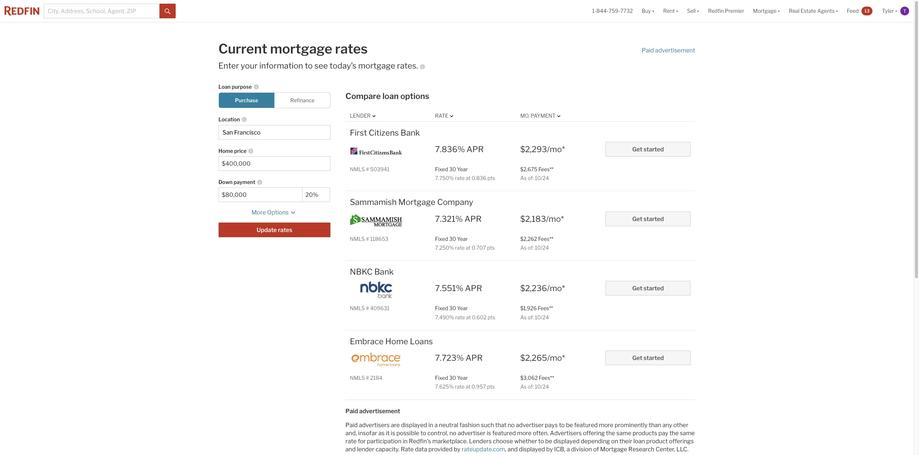 Task type: vqa. For each thing, say whether or not it's contained in the screenshot.


Task type: describe. For each thing, give the bounding box(es) containing it.
nbkc
[[350, 267, 373, 277]]

sammamish mortgage company
[[350, 198, 474, 207]]

$1,926
[[521, 305, 537, 312]]

options
[[401, 91, 430, 101]]

1 horizontal spatial the
[[606, 430, 616, 437]]

# for first
[[366, 166, 369, 172]]

pays
[[545, 422, 558, 429]]

on inside paid advertisers are displayed in a neutral fashion such that no advertiser pays to be featured more prominently than any other and, insofar as it is possible to control, no advertiser is featured more often. advertisers offering the same products pay the same rate for participation in redfin's marketplace. lenders choose whether to be displayed depending on their loan product offerings and lender capacity. rate data provided by
[[612, 438, 619, 445]]

prominently
[[615, 422, 648, 429]]

buy ▾
[[642, 8, 655, 14]]

rate inside button
[[435, 113, 449, 119]]

nmls # 2184
[[350, 375, 383, 381]]

loan
[[219, 84, 231, 90]]

1 horizontal spatial no
[[508, 422, 515, 429]]

started for $2,265 /mo*
[[644, 355, 664, 362]]

0 vertical spatial mortgage
[[270, 41, 332, 57]]

rateupdate.com
[[462, 446, 505, 453]]

are inside paid advertisers are displayed in a neutral fashion such that no advertiser pays to be featured more prominently than any other and, insofar as it is possible to control, no advertiser is featured more often. advertisers offering the same products pay the same rate for participation in redfin's marketplace. lenders choose whether to be displayed depending on their loan product offerings and lender capacity. rate data provided by
[[391, 422, 400, 429]]

marketplace.
[[433, 438, 468, 445]]

▾ for rent ▾
[[676, 8, 679, 14]]

0 vertical spatial home
[[219, 148, 233, 154]]

1 vertical spatial more
[[517, 430, 532, 437]]

as for $2,236
[[521, 314, 527, 321]]

10/24 for $2,236
[[535, 314, 549, 321]]

and down research
[[627, 454, 637, 455]]

1-
[[593, 8, 597, 14]]

apr for 7.836 % apr
[[467, 144, 484, 154]]

participation
[[367, 438, 402, 445]]

location
[[219, 116, 240, 123]]

rate for 7.321
[[455, 245, 465, 251]]

center,
[[656, 446, 676, 453]]

Refinance radio
[[274, 93, 331, 108]]

by inside , and displayed by icb, a division of mortgage research center, llc. payments shown here are calculated on the basis of principal and interest only and do not include taxes and insurance, which wil
[[547, 446, 553, 453]]

see
[[315, 61, 328, 70]]

1 horizontal spatial featured
[[575, 422, 598, 429]]

get for $2,183 /mo*
[[633, 216, 643, 223]]

get started button for $2,293 /mo*
[[606, 142, 691, 157]]

shown
[[375, 454, 393, 455]]

rate for 7.723
[[455, 384, 465, 390]]

to left the see
[[305, 61, 313, 70]]

0 vertical spatial displayed
[[401, 422, 427, 429]]

rate button
[[435, 112, 455, 119]]

products
[[633, 430, 658, 437]]

not
[[579, 454, 588, 455]]

1 vertical spatial paid
[[346, 408, 358, 415]]

get started button for $2,236 /mo*
[[606, 281, 691, 296]]

principal
[[488, 454, 511, 455]]

0 horizontal spatial of
[[481, 454, 487, 455]]

any
[[663, 422, 673, 429]]

and inside paid advertisers are displayed in a neutral fashion such that no advertiser pays to be featured more prominently than any other and, insofar as it is possible to control, no advertiser is featured more often. advertisers offering the same products pay the same rate for participation in redfin's marketplace. lenders choose whether to be displayed depending on their loan product offerings and lender capacity. rate data provided by
[[346, 446, 356, 453]]

advertisers
[[359, 422, 390, 429]]

real estate agents ▾
[[789, 8, 839, 14]]

rate for 7.836
[[455, 175, 465, 181]]

product
[[647, 438, 668, 445]]

home price
[[219, 148, 247, 154]]

fees** for $2,183
[[539, 236, 554, 242]]

redfin's
[[409, 438, 431, 445]]

30 for 7.551
[[449, 305, 456, 312]]

to up advertisers
[[559, 422, 565, 429]]

1 vertical spatial advertisement
[[359, 408, 400, 415]]

$2,183 /mo*
[[521, 214, 564, 224]]

# for nbkc
[[366, 305, 369, 312]]

0 vertical spatial advertiser
[[516, 422, 544, 429]]

lender button
[[350, 112, 377, 119]]

agents
[[818, 8, 835, 14]]

get started for $2,265 /mo*
[[633, 355, 664, 362]]

embrace
[[350, 337, 384, 346]]

started for $2,293 /mo*
[[644, 146, 664, 153]]

118653
[[370, 236, 389, 242]]

1 is from the left
[[391, 430, 395, 437]]

sell ▾ button
[[683, 0, 704, 22]]

rent
[[664, 8, 675, 14]]

% up fixed 30 year 7.625 % rate at 0.957 pts
[[457, 353, 464, 363]]

rate for 7.551
[[456, 314, 465, 321]]

▾ for sell ▾
[[697, 8, 700, 14]]

% inside fixed 30 year 7.750 % rate at 0.836 pts
[[449, 175, 454, 181]]

% up fixed 30 year 7.490 % rate at 0.602 pts
[[456, 284, 464, 293]]

payment
[[234, 179, 255, 185]]

13
[[865, 8, 870, 13]]

enter
[[219, 61, 239, 70]]

▾ for buy ▾
[[652, 8, 655, 14]]

buy
[[642, 8, 651, 14]]

mo. payment button
[[521, 112, 563, 119]]

1 vertical spatial be
[[546, 438, 553, 445]]

other
[[674, 422, 689, 429]]

mortgage ▾ button
[[749, 0, 785, 22]]

which
[[667, 454, 684, 455]]

pts for 7.836 % apr
[[488, 175, 495, 181]]

% inside fixed 30 year 7.250 % rate at 0.707 pts
[[449, 245, 454, 251]]

get started for $2,183 /mo*
[[633, 216, 664, 223]]

$1,926 fees** as of: 10/24
[[521, 305, 553, 321]]

fixed 30 year 7.250 % rate at 0.707 pts
[[435, 236, 495, 251]]

2 is from the left
[[487, 430, 491, 437]]

payments
[[346, 454, 374, 455]]

llc.
[[677, 446, 689, 453]]

fixed for 7.321
[[435, 236, 448, 242]]

advertisers
[[550, 430, 582, 437]]

/mo* for $2,293
[[547, 144, 565, 154]]

7.321
[[435, 214, 456, 224]]

sell
[[687, 8, 696, 14]]

503941
[[370, 166, 390, 172]]

nmls for sammamish mortgage company
[[350, 236, 365, 242]]

update
[[257, 227, 277, 234]]

started for $2,236 /mo*
[[644, 285, 664, 292]]

purpose
[[232, 84, 252, 90]]

apr for 7.723 % apr
[[466, 353, 483, 363]]

rates.
[[397, 61, 418, 70]]

purchase
[[235, 97, 258, 104]]

and,
[[346, 430, 357, 437]]

0.707
[[472, 245, 486, 251]]

fees** for $2,265
[[539, 375, 554, 381]]

1-844-759-7732
[[593, 8, 633, 14]]

rateupdate.com link
[[462, 446, 505, 453]]

interest
[[524, 454, 545, 455]]

taxes
[[611, 454, 626, 455]]

1 vertical spatial featured
[[493, 430, 516, 437]]

409631
[[370, 305, 390, 312]]

tyler ▾
[[883, 8, 898, 14]]

get started for $2,293 /mo*
[[633, 146, 664, 153]]

▾ inside dropdown button
[[836, 8, 839, 14]]

get started for $2,236 /mo*
[[633, 285, 664, 292]]

mortgage inside , and displayed by icb, a division of mortgage research center, llc. payments shown here are calculated on the basis of principal and interest only and do not include taxes and insurance, which wil
[[601, 446, 628, 453]]

loan purpose
[[219, 84, 252, 90]]

of: for $2,236
[[528, 314, 534, 321]]

paid inside paid advertisers are displayed in a neutral fashion such that no advertiser pays to be featured more prominently than any other and, insofar as it is possible to control, no advertiser is featured more often. advertisers offering the same products pay the same rate for participation in redfin's marketplace. lenders choose whether to be displayed depending on their loan product offerings and lender capacity. rate data provided by
[[346, 422, 358, 429]]

choose
[[493, 438, 513, 445]]

at for 7.723
[[466, 384, 471, 390]]

depending
[[581, 438, 610, 445]]

information
[[259, 61, 303, 70]]

fixed for 7.836
[[435, 166, 448, 172]]

it
[[386, 430, 390, 437]]

nmls for first citizens bank
[[350, 166, 365, 172]]

current
[[219, 41, 267, 57]]

compare loan options
[[346, 91, 430, 101]]

often.
[[533, 430, 549, 437]]

1 horizontal spatial more
[[599, 422, 614, 429]]

7.836 % apr
[[435, 144, 484, 154]]

0 horizontal spatial in
[[403, 438, 408, 445]]

$2,265 /mo*
[[521, 353, 565, 363]]

1 same from the left
[[617, 430, 632, 437]]

▾ for mortgage ▾
[[778, 8, 781, 14]]

are inside , and displayed by icb, a division of mortgage research center, llc. payments shown here are calculated on the basis of principal and interest only and do not include taxes and insurance, which wil
[[408, 454, 417, 455]]

% inside fixed 30 year 7.625 % rate at 0.957 pts
[[449, 384, 454, 390]]

844-
[[597, 8, 609, 14]]

1 horizontal spatial of
[[594, 446, 599, 453]]

mortgage ▾ button
[[753, 0, 781, 22]]

7.321 % apr
[[435, 214, 482, 224]]

to up redfin's
[[421, 430, 426, 437]]

get for $2,236 /mo*
[[633, 285, 643, 292]]

update rates button
[[219, 223, 331, 238]]

% up fixed 30 year 7.750 % rate at 0.836 pts
[[458, 144, 465, 154]]

real estate agents ▾ button
[[785, 0, 843, 22]]

fees** for $2,236
[[538, 305, 553, 312]]

neutral
[[439, 422, 459, 429]]

1 horizontal spatial mortgage
[[358, 61, 396, 70]]

estate
[[801, 8, 817, 14]]

compare
[[346, 91, 381, 101]]

mo. payment
[[521, 113, 556, 119]]

fixed for 7.551
[[435, 305, 448, 312]]

fixed 30 year 7.625 % rate at 0.957 pts
[[435, 375, 495, 390]]

7.625
[[435, 384, 449, 390]]

7.750
[[435, 175, 449, 181]]



Task type: locate. For each thing, give the bounding box(es) containing it.
0 horizontal spatial mortgage
[[399, 198, 436, 207]]

year down 7.551 % apr
[[457, 305, 468, 312]]

get for $2,265 /mo*
[[633, 355, 643, 362]]

/mo* for $2,236
[[547, 284, 565, 293]]

the right offering
[[606, 430, 616, 437]]

paid inside button
[[642, 47, 654, 54]]

0 vertical spatial be
[[566, 422, 573, 429]]

# left 409631
[[366, 305, 369, 312]]

offering
[[583, 430, 605, 437]]

advertisement inside button
[[656, 47, 696, 54]]

by down marketplace.
[[454, 446, 461, 453]]

2 # from the top
[[366, 236, 369, 242]]

same up their
[[617, 430, 632, 437]]

get for $2,293 /mo*
[[633, 146, 643, 153]]

0 vertical spatial more
[[599, 422, 614, 429]]

2 horizontal spatial displayed
[[554, 438, 580, 445]]

4 fixed from the top
[[435, 375, 448, 381]]

and down whether
[[513, 454, 523, 455]]

1 horizontal spatial is
[[487, 430, 491, 437]]

mortgage ▾
[[753, 8, 781, 14]]

fees** right $2,675
[[539, 166, 554, 172]]

fees** inside $1,926 fees** as of: 10/24
[[538, 305, 553, 312]]

2 get started from the top
[[633, 216, 664, 223]]

fees** for $2,293
[[539, 166, 554, 172]]

nmls for nbkc bank
[[350, 305, 365, 312]]

2 vertical spatial mortgage
[[601, 446, 628, 453]]

of: for $2,293
[[528, 175, 534, 181]]

fixed up the 7.490 at the left of page
[[435, 305, 448, 312]]

as inside $1,926 fees** as of: 10/24
[[521, 314, 527, 321]]

1 horizontal spatial be
[[566, 422, 573, 429]]

0 vertical spatial featured
[[575, 422, 598, 429]]

4 get started from the top
[[633, 355, 664, 362]]

30 inside fixed 30 year 7.250 % rate at 0.707 pts
[[449, 236, 456, 242]]

1 vertical spatial mortgage
[[358, 61, 396, 70]]

year inside fixed 30 year 7.250 % rate at 0.707 pts
[[457, 236, 468, 242]]

3 # from the top
[[366, 305, 369, 312]]

pts right 0.707
[[487, 245, 495, 251]]

as inside $2,675 fees** as of: 10/24
[[521, 175, 527, 181]]

pts inside fixed 30 year 7.490 % rate at 0.602 pts
[[488, 314, 496, 321]]

1 horizontal spatial rates
[[335, 41, 368, 57]]

fixed up 7.750
[[435, 166, 448, 172]]

a
[[435, 422, 438, 429], [567, 446, 570, 453]]

mortgage up taxes
[[601, 446, 628, 453]]

on inside , and displayed by icb, a division of mortgage research center, llc. payments shown here are calculated on the basis of principal and interest only and do not include taxes and insurance, which wil
[[447, 454, 454, 455]]

$2,675 fees** as of: 10/24
[[521, 166, 554, 181]]

by inside paid advertisers are displayed in a neutral fashion such that no advertiser pays to be featured more prominently than any other and, insofar as it is possible to control, no advertiser is featured more often. advertisers offering the same products pay the same rate for participation in redfin's marketplace. lenders choose whether to be displayed depending on their loan product offerings and lender capacity. rate data provided by
[[454, 446, 461, 453]]

and up payments
[[346, 446, 356, 453]]

4 as from the top
[[521, 384, 527, 390]]

% inside fixed 30 year 7.490 % rate at 0.602 pts
[[450, 314, 454, 321]]

rate
[[435, 113, 449, 119], [401, 446, 414, 453]]

4 get started button from the top
[[606, 351, 691, 365]]

that
[[496, 422, 507, 429]]

▾ right agents
[[836, 8, 839, 14]]

2 get started button from the top
[[606, 212, 691, 226]]

$3,062
[[521, 375, 538, 381]]

apr up fixed 30 year 7.625 % rate at 0.957 pts
[[466, 353, 483, 363]]

rates up today's
[[335, 41, 368, 57]]

0 horizontal spatial featured
[[493, 430, 516, 437]]

calculated
[[418, 454, 446, 455]]

pts inside fixed 30 year 7.750 % rate at 0.836 pts
[[488, 175, 495, 181]]

by up only
[[547, 446, 553, 453]]

3 30 from the top
[[449, 305, 456, 312]]

displayed up possible
[[401, 422, 427, 429]]

1-844-759-7732 link
[[593, 8, 633, 14]]

0 horizontal spatial bank
[[375, 267, 394, 277]]

0 horizontal spatial advertiser
[[458, 430, 486, 437]]

2 get from the top
[[633, 216, 643, 223]]

10/24 inside $2,675 fees** as of: 10/24
[[535, 175, 549, 181]]

10/24
[[535, 175, 549, 181], [535, 245, 549, 251], [535, 314, 549, 321], [535, 384, 549, 390]]

30 down 7.723 % apr
[[449, 375, 456, 381]]

0 vertical spatial no
[[508, 422, 515, 429]]

$2,293 /mo*
[[521, 144, 565, 154]]

% left 0.707
[[449, 245, 454, 251]]

nmls left 2184
[[350, 375, 365, 381]]

home left loans on the bottom
[[386, 337, 408, 346]]

as down $3,062
[[521, 384, 527, 390]]

0 vertical spatial mortgage
[[753, 8, 777, 14]]

2 started from the top
[[644, 216, 664, 223]]

fees** inside $2,675 fees** as of: 10/24
[[539, 166, 554, 172]]

0 horizontal spatial advertisement
[[359, 408, 400, 415]]

30 inside fixed 30 year 7.490 % rate at 0.602 pts
[[449, 305, 456, 312]]

Purchase radio
[[219, 93, 275, 108]]

fixed
[[435, 166, 448, 172], [435, 236, 448, 242], [435, 305, 448, 312], [435, 375, 448, 381]]

2 horizontal spatial mortgage
[[753, 8, 777, 14]]

1 vertical spatial are
[[408, 454, 417, 455]]

1 vertical spatial of
[[481, 454, 487, 455]]

City, Address, School, Agent, ZIP search field
[[44, 4, 160, 18]]

#
[[366, 166, 369, 172], [366, 236, 369, 242], [366, 305, 369, 312], [366, 375, 369, 381]]

# left 2184
[[366, 375, 369, 381]]

at
[[466, 175, 471, 181], [466, 245, 471, 251], [466, 314, 471, 321], [466, 384, 471, 390]]

as for $2,293
[[521, 175, 527, 181]]

3 year from the top
[[457, 305, 468, 312]]

, and displayed by icb, a division of mortgage research center, llc. payments shown here are calculated on the basis of principal and interest only and do not include taxes and insurance, which wil
[[346, 446, 694, 455]]

0 vertical spatial paid
[[642, 47, 654, 54]]

1 10/24 from the top
[[535, 175, 549, 181]]

rates right update
[[278, 227, 292, 234]]

year inside fixed 30 year 7.625 % rate at 0.957 pts
[[457, 375, 468, 381]]

0 horizontal spatial mortgage
[[270, 41, 332, 57]]

4 nmls from the top
[[350, 375, 365, 381]]

fixed up the 7.625
[[435, 375, 448, 381]]

5 ▾ from the left
[[836, 8, 839, 14]]

0 vertical spatial in
[[429, 422, 433, 429]]

0 horizontal spatial home
[[219, 148, 233, 154]]

$2,262 fees** as of: 10/24
[[521, 236, 554, 251]]

on
[[612, 438, 619, 445], [447, 454, 454, 455]]

0 horizontal spatial more
[[517, 430, 532, 437]]

rate right 7.750
[[455, 175, 465, 181]]

rate inside fixed 30 year 7.625 % rate at 0.957 pts
[[455, 384, 465, 390]]

and down icb,
[[559, 454, 570, 455]]

% left 0.602
[[450, 314, 454, 321]]

%
[[458, 144, 465, 154], [449, 175, 454, 181], [456, 214, 463, 224], [449, 245, 454, 251], [456, 284, 464, 293], [450, 314, 454, 321], [457, 353, 464, 363], [449, 384, 454, 390]]

the
[[606, 430, 616, 437], [670, 430, 679, 437], [455, 454, 465, 455]]

1 by from the left
[[454, 446, 461, 453]]

year inside fixed 30 year 7.490 % rate at 0.602 pts
[[457, 305, 468, 312]]

2 ▾ from the left
[[676, 8, 679, 14]]

rate inside fixed 30 year 7.490 % rate at 0.602 pts
[[456, 314, 465, 321]]

0 vertical spatial rates
[[335, 41, 368, 57]]

3 get started button from the top
[[606, 281, 691, 296]]

fees** right $3,062
[[539, 375, 554, 381]]

4 30 from the top
[[449, 375, 456, 381]]

as inside $2,262 fees** as of: 10/24
[[521, 245, 527, 251]]

3 started from the top
[[644, 285, 664, 292]]

at left 0.836
[[466, 175, 471, 181]]

1 # from the top
[[366, 166, 369, 172]]

is down 'such'
[[487, 430, 491, 437]]

are down data
[[408, 454, 417, 455]]

3 get from the top
[[633, 285, 643, 292]]

of: down $1,926
[[528, 314, 534, 321]]

1 horizontal spatial same
[[680, 430, 695, 437]]

1 horizontal spatial advertiser
[[516, 422, 544, 429]]

real
[[789, 8, 800, 14]]

0 vertical spatial on
[[612, 438, 619, 445]]

get started button for $2,265 /mo*
[[606, 351, 691, 365]]

2 by from the left
[[547, 446, 553, 453]]

at for 7.321
[[466, 245, 471, 251]]

no
[[508, 422, 515, 429], [450, 430, 457, 437]]

10/24 down $2,675
[[535, 175, 549, 181]]

1 horizontal spatial are
[[408, 454, 417, 455]]

mortgage
[[270, 41, 332, 57], [358, 61, 396, 70]]

down payment element
[[302, 175, 327, 188]]

30 inside fixed 30 year 7.750 % rate at 0.836 pts
[[449, 166, 456, 172]]

2 nmls from the top
[[350, 236, 365, 242]]

as for $2,265
[[521, 384, 527, 390]]

1 horizontal spatial on
[[612, 438, 619, 445]]

0 horizontal spatial a
[[435, 422, 438, 429]]

1 nmls from the top
[[350, 166, 365, 172]]

pts right 0.602
[[488, 314, 496, 321]]

of: down $2,675
[[528, 175, 534, 181]]

fixed inside fixed 30 year 7.625 % rate at 0.957 pts
[[435, 375, 448, 381]]

0 horizontal spatial paid advertisement
[[346, 408, 400, 415]]

10/24 inside $3,062 fees** as of: 10/24
[[535, 384, 549, 390]]

advertiser up 'often.'
[[516, 422, 544, 429]]

at inside fixed 30 year 7.750 % rate at 0.836 pts
[[466, 175, 471, 181]]

embrace home loans
[[350, 337, 433, 346]]

featured
[[575, 422, 598, 429], [493, 430, 516, 437]]

sell ▾
[[687, 8, 700, 14]]

year down 7.723 % apr
[[457, 375, 468, 381]]

apr down company
[[465, 214, 482, 224]]

1 horizontal spatial mortgage
[[601, 446, 628, 453]]

Down payment text field
[[222, 192, 299, 199]]

icb,
[[555, 446, 566, 453]]

mortgage left rates. on the left of the page
[[358, 61, 396, 70]]

0 horizontal spatial the
[[455, 454, 465, 455]]

2 fixed from the top
[[435, 236, 448, 242]]

/mo* for $2,265
[[547, 353, 565, 363]]

sammamish
[[350, 198, 397, 207]]

2 horizontal spatial the
[[670, 430, 679, 437]]

30
[[449, 166, 456, 172], [449, 236, 456, 242], [449, 305, 456, 312], [449, 375, 456, 381]]

1 horizontal spatial rate
[[435, 113, 449, 119]]

$2,183
[[521, 214, 546, 224]]

1 vertical spatial no
[[450, 430, 457, 437]]

4 # from the top
[[366, 375, 369, 381]]

30 up 7.250
[[449, 236, 456, 242]]

displayed down advertisers
[[554, 438, 580, 445]]

more
[[599, 422, 614, 429], [517, 430, 532, 437]]

1 year from the top
[[457, 166, 468, 172]]

option group containing purchase
[[219, 93, 331, 108]]

0 horizontal spatial no
[[450, 430, 457, 437]]

1 as from the top
[[521, 175, 527, 181]]

1 vertical spatial home
[[386, 337, 408, 346]]

nmls left 118653
[[350, 236, 365, 242]]

3 nmls from the top
[[350, 305, 365, 312]]

loan inside paid advertisers are displayed in a neutral fashion such that no advertiser pays to be featured more prominently than any other and, insofar as it is possible to control, no advertiser is featured more often. advertisers offering the same products pay the same rate for participation in redfin's marketplace. lenders choose whether to be displayed depending on their loan product offerings and lender capacity. rate data provided by
[[634, 438, 645, 445]]

3 get started from the top
[[633, 285, 664, 292]]

mortgage
[[753, 8, 777, 14], [399, 198, 436, 207], [601, 446, 628, 453]]

10/24 down $3,062
[[535, 384, 549, 390]]

rate right 7.250
[[455, 245, 465, 251]]

0.957
[[472, 384, 486, 390]]

as
[[521, 175, 527, 181], [521, 245, 527, 251], [521, 314, 527, 321], [521, 384, 527, 390]]

/mo* up $1,926 fees** as of: 10/24
[[547, 284, 565, 293]]

of: down $3,062
[[528, 384, 534, 390]]

nmls left 409631
[[350, 305, 365, 312]]

mortgage inside mortgage ▾ dropdown button
[[753, 8, 777, 14]]

1 vertical spatial displayed
[[554, 438, 580, 445]]

1 fixed from the top
[[435, 166, 448, 172]]

0 vertical spatial paid advertisement
[[642, 47, 696, 54]]

bank right citizens
[[401, 128, 420, 137]]

1 get started button from the top
[[606, 142, 691, 157]]

0 horizontal spatial rates
[[278, 227, 292, 234]]

of: inside $2,262 fees** as of: 10/24
[[528, 245, 534, 251]]

of: inside $3,062 fees** as of: 10/24
[[528, 384, 534, 390]]

0 horizontal spatial be
[[546, 438, 553, 445]]

/mo* up $3,062 fees** as of: 10/24
[[547, 353, 565, 363]]

fixed up 7.250
[[435, 236, 448, 242]]

2 year from the top
[[457, 236, 468, 242]]

30 up the 7.490 at the left of page
[[449, 305, 456, 312]]

submit search image
[[165, 8, 171, 14]]

1 vertical spatial advertiser
[[458, 430, 486, 437]]

year down 7.321 % apr
[[457, 236, 468, 242]]

the down any at the bottom of page
[[670, 430, 679, 437]]

get started button for $2,183 /mo*
[[606, 212, 691, 226]]

fees**
[[539, 166, 554, 172], [539, 236, 554, 242], [538, 305, 553, 312], [539, 375, 554, 381]]

nmls for embrace home loans
[[350, 375, 365, 381]]

company
[[437, 198, 474, 207]]

30 for 7.723
[[449, 375, 456, 381]]

started
[[644, 146, 664, 153], [644, 216, 664, 223], [644, 285, 664, 292], [644, 355, 664, 362]]

a for icb,
[[567, 446, 570, 453]]

paid advertisement button
[[642, 46, 696, 54]]

on down provided
[[447, 454, 454, 455]]

# left 503941
[[366, 166, 369, 172]]

for
[[358, 438, 366, 445]]

0 horizontal spatial is
[[391, 430, 395, 437]]

$2,293
[[521, 144, 547, 154]]

1 vertical spatial mortgage
[[399, 198, 436, 207]]

0 vertical spatial advertisement
[[656, 47, 696, 54]]

of:
[[528, 175, 534, 181], [528, 245, 534, 251], [528, 314, 534, 321], [528, 384, 534, 390]]

of: inside $2,675 fees** as of: 10/24
[[528, 175, 534, 181]]

as inside $3,062 fees** as of: 10/24
[[521, 384, 527, 390]]

4 started from the top
[[644, 355, 664, 362]]

user photo image
[[901, 7, 910, 15]]

1 vertical spatial paid advertisement
[[346, 408, 400, 415]]

home
[[219, 148, 233, 154], [386, 337, 408, 346]]

year inside fixed 30 year 7.750 % rate at 0.836 pts
[[457, 166, 468, 172]]

a for in
[[435, 422, 438, 429]]

3 10/24 from the top
[[535, 314, 549, 321]]

30 for 7.321
[[449, 236, 456, 242]]

0 vertical spatial bank
[[401, 128, 420, 137]]

rent ▾ button
[[664, 0, 679, 22]]

as down $2,675
[[521, 175, 527, 181]]

0 horizontal spatial on
[[447, 454, 454, 455]]

4 of: from the top
[[528, 384, 534, 390]]

▾ right tyler
[[896, 8, 898, 14]]

2 vertical spatial paid
[[346, 422, 358, 429]]

1 horizontal spatial bank
[[401, 128, 420, 137]]

0 vertical spatial rate
[[435, 113, 449, 119]]

fees** inside $3,062 fees** as of: 10/24
[[539, 375, 554, 381]]

0 horizontal spatial are
[[391, 422, 400, 429]]

options
[[267, 209, 289, 216]]

basis
[[466, 454, 480, 455]]

3 as from the top
[[521, 314, 527, 321]]

rates inside 'button'
[[278, 227, 292, 234]]

fees** right $1,926
[[538, 305, 553, 312]]

fixed inside fixed 30 year 7.750 % rate at 0.836 pts
[[435, 166, 448, 172]]

1 started from the top
[[644, 146, 664, 153]]

more options
[[252, 209, 289, 216]]

rate right the 7.490 at the left of page
[[456, 314, 465, 321]]

1 horizontal spatial displayed
[[519, 446, 545, 453]]

0 vertical spatial a
[[435, 422, 438, 429]]

redfin premier button
[[704, 0, 749, 22]]

1 horizontal spatial by
[[547, 446, 553, 453]]

1 horizontal spatial home
[[386, 337, 408, 346]]

1 horizontal spatial loan
[[634, 438, 645, 445]]

mortgage up enter your information to see today's mortgage rates.
[[270, 41, 332, 57]]

apr up fixed 30 year 7.750 % rate at 0.836 pts
[[467, 144, 484, 154]]

fixed 30 year 7.750 % rate at 0.836 pts
[[435, 166, 495, 181]]

0 horizontal spatial by
[[454, 446, 461, 453]]

pts inside fixed 30 year 7.625 % rate at 0.957 pts
[[487, 384, 495, 390]]

3 of: from the top
[[528, 314, 534, 321]]

rate inside fixed 30 year 7.750 % rate at 0.836 pts
[[455, 175, 465, 181]]

more up offering
[[599, 422, 614, 429]]

year for 7.321
[[457, 236, 468, 242]]

a right icb,
[[567, 446, 570, 453]]

1 horizontal spatial a
[[567, 446, 570, 453]]

0 vertical spatial are
[[391, 422, 400, 429]]

2 vertical spatial displayed
[[519, 446, 545, 453]]

4 get from the top
[[633, 355, 643, 362]]

2 30 from the top
[[449, 236, 456, 242]]

of: for $2,183
[[528, 245, 534, 251]]

the inside , and displayed by icb, a division of mortgage research center, llc. payments shown here are calculated on the basis of principal and interest only and do not include taxes and insurance, which wil
[[455, 454, 465, 455]]

10/24 for $2,183
[[535, 245, 549, 251]]

0 horizontal spatial loan
[[383, 91, 399, 101]]

and
[[346, 446, 356, 453], [508, 446, 518, 453], [513, 454, 523, 455], [559, 454, 570, 455], [627, 454, 637, 455]]

1 horizontal spatial in
[[429, 422, 433, 429]]

# for sammamish
[[366, 236, 369, 242]]

2 same from the left
[[680, 430, 695, 437]]

insurance,
[[638, 454, 666, 455]]

year for 7.551
[[457, 305, 468, 312]]

10/24 for $2,265
[[535, 384, 549, 390]]

is right it
[[391, 430, 395, 437]]

30 up 7.750
[[449, 166, 456, 172]]

pts for 7.321 % apr
[[487, 245, 495, 251]]

as down $1,926
[[521, 314, 527, 321]]

advertiser down fashion
[[458, 430, 486, 437]]

year for 7.836
[[457, 166, 468, 172]]

1 vertical spatial bank
[[375, 267, 394, 277]]

at left 0.707
[[466, 245, 471, 251]]

2184
[[370, 375, 383, 381]]

1 of: from the top
[[528, 175, 534, 181]]

/mo*
[[547, 144, 565, 154], [546, 214, 564, 224], [547, 284, 565, 293], [547, 353, 565, 363]]

fixed inside fixed 30 year 7.490 % rate at 0.602 pts
[[435, 305, 448, 312]]

current mortgage rates
[[219, 41, 368, 57]]

▾ left real
[[778, 8, 781, 14]]

10/24 down $2,262
[[535, 245, 549, 251]]

10/24 down $1,926
[[535, 314, 549, 321]]

redfin premier
[[708, 8, 745, 14]]

apr
[[467, 144, 484, 154], [465, 214, 482, 224], [465, 284, 482, 293], [466, 353, 483, 363]]

pts for 7.551 % apr
[[488, 314, 496, 321]]

rent ▾
[[664, 8, 679, 14]]

your
[[241, 61, 258, 70]]

rate inside paid advertisers are displayed in a neutral fashion such that no advertiser pays to be featured more prominently than any other and, insofar as it is possible to control, no advertiser is featured more often. advertisers offering the same products pay the same rate for participation in redfin's marketplace. lenders choose whether to be displayed depending on their loan product offerings and lender capacity. rate data provided by
[[346, 438, 357, 445]]

of: for $2,265
[[528, 384, 534, 390]]

displayed
[[401, 422, 427, 429], [554, 438, 580, 445], [519, 446, 545, 453]]

% up company
[[449, 175, 454, 181]]

rate right the 7.625
[[455, 384, 465, 390]]

displayed inside , and displayed by icb, a division of mortgage research center, llc. payments shown here are calculated on the basis of principal and interest only and do not include taxes and insurance, which wil
[[519, 446, 545, 453]]

10/24 inside $1,926 fees** as of: 10/24
[[535, 314, 549, 321]]

1 get from the top
[[633, 146, 643, 153]]

such
[[481, 422, 494, 429]]

Home price text field
[[222, 160, 327, 167]]

at inside fixed 30 year 7.625 % rate at 0.957 pts
[[466, 384, 471, 390]]

buy ▾ button
[[638, 0, 659, 22]]

data
[[415, 446, 427, 453]]

at for 7.836
[[466, 175, 471, 181]]

$2,265
[[521, 353, 547, 363]]

1 vertical spatial rates
[[278, 227, 292, 234]]

3 fixed from the top
[[435, 305, 448, 312]]

mortgage left real
[[753, 8, 777, 14]]

/mo* for $2,183
[[546, 214, 564, 224]]

0 horizontal spatial same
[[617, 430, 632, 437]]

rate inside paid advertisers are displayed in a neutral fashion such that no advertiser pays to be featured more prominently than any other and, insofar as it is possible to control, no advertiser is featured more often. advertisers offering the same products pay the same rate for participation in redfin's marketplace. lenders choose whether to be displayed depending on their loan product offerings and lender capacity. rate data provided by
[[401, 446, 414, 453]]

more
[[252, 209, 266, 216]]

lenders
[[469, 438, 492, 445]]

of: inside $1,926 fees** as of: 10/24
[[528, 314, 534, 321]]

3 ▾ from the left
[[697, 8, 700, 14]]

down
[[219, 179, 233, 185]]

rate up 7.836
[[435, 113, 449, 119]]

same up offerings
[[680, 430, 695, 437]]

rate inside fixed 30 year 7.250 % rate at 0.707 pts
[[455, 245, 465, 251]]

1 vertical spatial on
[[447, 454, 454, 455]]

fixed inside fixed 30 year 7.250 % rate at 0.707 pts
[[435, 236, 448, 242]]

,
[[505, 446, 507, 453]]

are up possible
[[391, 422, 400, 429]]

nmls left 503941
[[350, 166, 365, 172]]

4 ▾ from the left
[[778, 8, 781, 14]]

10/24 inside $2,262 fees** as of: 10/24
[[535, 245, 549, 251]]

is
[[391, 430, 395, 437], [487, 430, 491, 437]]

mo.
[[521, 113, 530, 119]]

at for 7.551
[[466, 314, 471, 321]]

to down 'often.'
[[539, 438, 544, 445]]

be up advertisers
[[566, 422, 573, 429]]

Down payment text field
[[306, 192, 327, 199]]

at inside fixed 30 year 7.250 % rate at 0.707 pts
[[466, 245, 471, 251]]

pay
[[659, 430, 669, 437]]

0 vertical spatial loan
[[383, 91, 399, 101]]

payment
[[531, 113, 556, 119]]

1 ▾ from the left
[[652, 8, 655, 14]]

pts for 7.723 % apr
[[487, 384, 495, 390]]

% left 0.957
[[449, 384, 454, 390]]

bank
[[401, 128, 420, 137], [375, 267, 394, 277]]

displayed up interest
[[519, 446, 545, 453]]

2 as from the top
[[521, 245, 527, 251]]

4 year from the top
[[457, 375, 468, 381]]

a inside paid advertisers are displayed in a neutral fashion such that no advertiser pays to be featured more prominently than any other and, insofar as it is possible to control, no advertiser is featured more often. advertisers offering the same products pay the same rate for participation in redfin's marketplace. lenders choose whether to be displayed depending on their loan product offerings and lender capacity. rate data provided by
[[435, 422, 438, 429]]

same
[[617, 430, 632, 437], [680, 430, 695, 437]]

apr for 7.551 % apr
[[465, 284, 482, 293]]

premier
[[725, 8, 745, 14]]

apr for 7.321 % apr
[[465, 214, 482, 224]]

research
[[629, 446, 655, 453]]

at left 0.602
[[466, 314, 471, 321]]

year for 7.723
[[457, 375, 468, 381]]

7732
[[621, 8, 633, 14]]

30 for 7.836
[[449, 166, 456, 172]]

1 vertical spatial rate
[[401, 446, 414, 453]]

fixed for 7.723
[[435, 375, 448, 381]]

1 30 from the top
[[449, 166, 456, 172]]

a inside , and displayed by icb, a division of mortgage research center, llc. payments shown here are calculated on the basis of principal and interest only and do not include taxes and insurance, which wil
[[567, 446, 570, 453]]

▾ for tyler ▾
[[896, 8, 898, 14]]

2 10/24 from the top
[[535, 245, 549, 251]]

1 horizontal spatial advertisement
[[656, 47, 696, 54]]

4 10/24 from the top
[[535, 384, 549, 390]]

1 get started from the top
[[633, 146, 664, 153]]

as for $2,183
[[521, 245, 527, 251]]

0 horizontal spatial rate
[[401, 446, 414, 453]]

be down 'often.'
[[546, 438, 553, 445]]

/mo* up $2,262 fees** as of: 10/24
[[546, 214, 564, 224]]

% down company
[[456, 214, 463, 224]]

at inside fixed 30 year 7.490 % rate at 0.602 pts
[[466, 314, 471, 321]]

enter your information to see today's mortgage rates.
[[219, 61, 418, 70]]

year down 7.836 % apr
[[457, 166, 468, 172]]

1 vertical spatial in
[[403, 438, 408, 445]]

1 horizontal spatial paid advertisement
[[642, 47, 696, 54]]

started for $2,183 /mo*
[[644, 216, 664, 223]]

10/24 for $2,293
[[535, 175, 549, 181]]

State, City, County, ZIP search field
[[219, 125, 331, 140]]

option group
[[219, 93, 331, 108]]

loan left options
[[383, 91, 399, 101]]

30 inside fixed 30 year 7.625 % rate at 0.957 pts
[[449, 375, 456, 381]]

pts right 0.836
[[488, 175, 495, 181]]

# for embrace
[[366, 375, 369, 381]]

6 ▾ from the left
[[896, 8, 898, 14]]

1 vertical spatial loan
[[634, 438, 645, 445]]

and right ,
[[508, 446, 518, 453]]

pts inside fixed 30 year 7.250 % rate at 0.707 pts
[[487, 245, 495, 251]]

of down rateupdate.com
[[481, 454, 487, 455]]

0 vertical spatial of
[[594, 446, 599, 453]]

0.602
[[472, 314, 487, 321]]

bank right 'nbkc'
[[375, 267, 394, 277]]

rate down and,
[[346, 438, 357, 445]]

fees** inside $2,262 fees** as of: 10/24
[[539, 236, 554, 242]]

1 vertical spatial a
[[567, 446, 570, 453]]

2 of: from the top
[[528, 245, 534, 251]]

insofar
[[358, 430, 377, 437]]

0 horizontal spatial displayed
[[401, 422, 427, 429]]

# left 118653
[[366, 236, 369, 242]]



